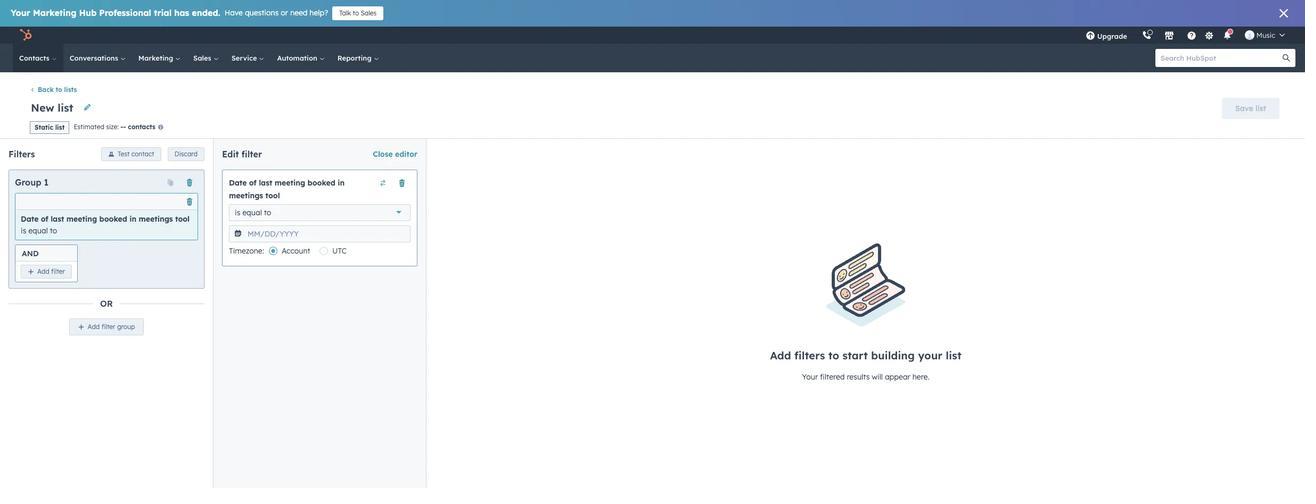 Task type: locate. For each thing, give the bounding box(es) containing it.
conversations link
[[63, 44, 132, 72]]

equal inside date of last meeting booked in meetings tool is equal to
[[28, 226, 48, 236]]

add down and
[[37, 268, 49, 276]]

tool for date of last meeting booked in meetings tool is equal to
[[175, 214, 190, 224]]

0 vertical spatial list
[[1256, 104, 1267, 113]]

0 vertical spatial booked
[[308, 178, 336, 188]]

search image
[[1283, 54, 1291, 62]]

add inside "button"
[[88, 323, 100, 331]]

test
[[118, 150, 130, 158]]

add left filters
[[770, 349, 791, 363]]

add inside button
[[37, 268, 49, 276]]

1 horizontal spatial last
[[259, 178, 272, 188]]

to left the lists
[[56, 86, 62, 94]]

0 horizontal spatial meetings
[[139, 214, 173, 224]]

list right your
[[946, 349, 962, 363]]

is up and
[[21, 226, 26, 236]]

is
[[235, 208, 240, 218], [21, 226, 26, 236]]

date inside date of last meeting booked in meetings tool is equal to
[[21, 214, 39, 224]]

service link
[[225, 44, 271, 72]]

add filters to start building your list
[[770, 349, 962, 363]]

1 horizontal spatial marketing
[[138, 54, 175, 62]]

1 vertical spatial filter
[[51, 268, 65, 276]]

your
[[11, 7, 30, 18], [802, 373, 818, 382]]

sales right talk
[[361, 9, 377, 17]]

1 horizontal spatial date
[[229, 178, 247, 188]]

1 vertical spatial booked
[[99, 214, 127, 224]]

your marketing hub professional trial has ended. have questions or need help?
[[11, 7, 328, 18]]

date down edit filter
[[229, 178, 247, 188]]

back
[[38, 86, 54, 94]]

1 vertical spatial meetings
[[139, 214, 173, 224]]

to left the start
[[829, 349, 840, 363]]

trial
[[154, 7, 172, 18]]

2 vertical spatial filter
[[102, 323, 115, 331]]

1 vertical spatial or
[[100, 299, 113, 309]]

0 horizontal spatial tool
[[175, 214, 190, 224]]

0 vertical spatial in
[[338, 178, 345, 188]]

or
[[281, 8, 288, 18], [100, 299, 113, 309]]

0 horizontal spatial last
[[51, 214, 64, 224]]

2 horizontal spatial filter
[[242, 149, 262, 160]]

static list
[[35, 123, 65, 131]]

list for static list
[[55, 123, 65, 131]]

meetings
[[229, 191, 263, 201], [139, 214, 173, 224]]

close image
[[1280, 9, 1288, 18]]

talk to sales
[[339, 9, 377, 17]]

2 vertical spatial list
[[946, 349, 962, 363]]

your
[[918, 349, 943, 363]]

0 horizontal spatial list
[[55, 123, 65, 131]]

2 vertical spatial add
[[770, 349, 791, 363]]

1 - from the left
[[121, 123, 123, 131]]

of up is equal to
[[249, 178, 257, 188]]

help?
[[310, 8, 328, 18]]

date of last meeting booked in meetings tool is equal to
[[21, 214, 190, 236]]

ended.
[[192, 7, 220, 18]]

close editor button
[[373, 148, 418, 161]]

filter inside button
[[51, 268, 65, 276]]

in inside date of last meeting booked in meetings tool
[[338, 178, 345, 188]]

booked
[[308, 178, 336, 188], [99, 214, 127, 224]]

1 horizontal spatial equal
[[242, 208, 262, 218]]

1 horizontal spatial meetings
[[229, 191, 263, 201]]

1 vertical spatial your
[[802, 373, 818, 382]]

to
[[353, 9, 359, 17], [56, 86, 62, 94], [264, 208, 271, 218], [50, 226, 57, 236], [829, 349, 840, 363]]

Enter value text field
[[229, 226, 411, 243]]

add filter group button
[[69, 319, 144, 336]]

marketing left 'hub'
[[33, 7, 76, 18]]

is equal to
[[235, 208, 271, 218]]

0 horizontal spatial meeting
[[66, 214, 97, 224]]

0 vertical spatial meetings
[[229, 191, 263, 201]]

last inside date of last meeting booked in meetings tool
[[259, 178, 272, 188]]

1 vertical spatial last
[[51, 214, 64, 224]]

last
[[259, 178, 272, 188], [51, 214, 64, 224]]

of for date of last meeting booked in meetings tool
[[249, 178, 257, 188]]

date for date of last meeting booked in meetings tool is equal to
[[21, 214, 39, 224]]

back to lists link
[[30, 86, 77, 94]]

in
[[338, 178, 345, 188], [130, 214, 136, 224]]

add filter
[[37, 268, 65, 276]]

0 vertical spatial filter
[[242, 149, 262, 160]]

meetings for date of last meeting booked in meetings tool
[[229, 191, 263, 201]]

1 vertical spatial list
[[55, 123, 65, 131]]

1 horizontal spatial or
[[281, 8, 288, 18]]

0 vertical spatial meeting
[[275, 178, 305, 188]]

calling icon button
[[1138, 28, 1156, 42]]

has
[[174, 7, 189, 18]]

add
[[37, 268, 49, 276], [88, 323, 100, 331], [770, 349, 791, 363]]

add filter group
[[88, 323, 135, 331]]

group 1
[[15, 177, 49, 188]]

1 vertical spatial equal
[[28, 226, 48, 236]]

meeting
[[275, 178, 305, 188], [66, 214, 97, 224]]

2 horizontal spatial list
[[1256, 104, 1267, 113]]

last inside date of last meeting booked in meetings tool is equal to
[[51, 214, 64, 224]]

0 horizontal spatial sales
[[193, 54, 213, 62]]

account
[[282, 246, 310, 256]]

1 vertical spatial tool
[[175, 214, 190, 224]]

1 horizontal spatial your
[[802, 373, 818, 382]]

0 vertical spatial date
[[229, 178, 247, 188]]

meetings inside date of last meeting booked in meetings tool is equal to
[[139, 214, 173, 224]]

filter for add filter
[[51, 268, 65, 276]]

date
[[229, 178, 247, 188], [21, 214, 39, 224]]

0 horizontal spatial filter
[[51, 268, 65, 276]]

list
[[1256, 104, 1267, 113], [55, 123, 65, 131], [946, 349, 962, 363]]

0 horizontal spatial date
[[21, 214, 39, 224]]

tool inside date of last meeting booked in meetings tool
[[266, 191, 280, 201]]

marketing down trial
[[138, 54, 175, 62]]

menu containing music
[[1078, 27, 1293, 44]]

of inside date of last meeting booked in meetings tool is equal to
[[41, 214, 48, 224]]

1 horizontal spatial booked
[[308, 178, 336, 188]]

hubspot image
[[19, 29, 32, 42]]

notifications image
[[1223, 31, 1232, 41]]

automation
[[277, 54, 319, 62]]

0 vertical spatial of
[[249, 178, 257, 188]]

-
[[121, 123, 123, 131], [123, 123, 126, 131]]

1 vertical spatial date
[[21, 214, 39, 224]]

tool inside date of last meeting booked in meetings tool is equal to
[[175, 214, 190, 224]]

contacts link
[[13, 44, 63, 72]]

in inside date of last meeting booked in meetings tool is equal to
[[130, 214, 136, 224]]

0 horizontal spatial of
[[41, 214, 48, 224]]

sales left service on the left of page
[[193, 54, 213, 62]]

0 horizontal spatial add
[[37, 268, 49, 276]]

filter for edit filter
[[242, 149, 262, 160]]

0 vertical spatial last
[[259, 178, 272, 188]]

close
[[373, 150, 393, 159]]

tool
[[266, 191, 280, 201], [175, 214, 190, 224]]

your up hubspot image
[[11, 7, 30, 18]]

to inside popup button
[[264, 208, 271, 218]]

1 horizontal spatial meeting
[[275, 178, 305, 188]]

0 vertical spatial or
[[281, 8, 288, 18]]

size:
[[106, 123, 119, 131]]

filters
[[9, 149, 35, 160]]

conversations
[[70, 54, 120, 62]]

talk to sales button
[[332, 6, 384, 20]]

0 vertical spatial your
[[11, 7, 30, 18]]

appear
[[885, 373, 911, 382]]

1 horizontal spatial in
[[338, 178, 345, 188]]

marketplaces image
[[1165, 31, 1174, 41]]

0 vertical spatial sales
[[361, 9, 377, 17]]

list inside button
[[1256, 104, 1267, 113]]

booked inside date of last meeting booked in meetings tool
[[308, 178, 336, 188]]

your for filtered
[[802, 373, 818, 382]]

upgrade image
[[1086, 31, 1096, 41]]

service
[[232, 54, 259, 62]]

1 horizontal spatial of
[[249, 178, 257, 188]]

list right the save
[[1256, 104, 1267, 113]]

2 horizontal spatial add
[[770, 349, 791, 363]]

hub
[[79, 7, 97, 18]]

0 vertical spatial add
[[37, 268, 49, 276]]

meeting inside date of last meeting booked in meetings tool is equal to
[[66, 214, 97, 224]]

static
[[35, 123, 53, 131]]

last for date of last meeting booked in meetings tool is equal to
[[51, 214, 64, 224]]

filters
[[795, 349, 825, 363]]

0 horizontal spatial equal
[[28, 226, 48, 236]]

List name field
[[30, 101, 77, 115]]

building
[[871, 349, 915, 363]]

date up and
[[21, 214, 39, 224]]

of inside date of last meeting booked in meetings tool
[[249, 178, 257, 188]]

help button
[[1183, 27, 1201, 44]]

to down date of last meeting booked in meetings tool
[[264, 208, 271, 218]]

meeting inside date of last meeting booked in meetings tool
[[275, 178, 305, 188]]

0 horizontal spatial booked
[[99, 214, 127, 224]]

1 vertical spatial in
[[130, 214, 136, 224]]

0 horizontal spatial is
[[21, 226, 26, 236]]

list right static
[[55, 123, 65, 131]]

equal up and
[[28, 226, 48, 236]]

1 vertical spatial add
[[88, 323, 100, 331]]

settings image
[[1205, 31, 1215, 41]]

meetings for date of last meeting booked in meetings tool is equal to
[[139, 214, 173, 224]]

1 horizontal spatial add
[[88, 323, 100, 331]]

reporting
[[338, 54, 374, 62]]

filter
[[242, 149, 262, 160], [51, 268, 65, 276], [102, 323, 115, 331]]

0 horizontal spatial marketing
[[33, 7, 76, 18]]

1 vertical spatial is
[[21, 226, 26, 236]]

1 vertical spatial of
[[41, 214, 48, 224]]

back to lists
[[38, 86, 77, 94]]

meeting for date of last meeting booked in meetings tool
[[275, 178, 305, 188]]

1 horizontal spatial is
[[235, 208, 240, 218]]

1 horizontal spatial sales
[[361, 9, 377, 17]]

booked inside date of last meeting booked in meetings tool is equal to
[[99, 214, 127, 224]]

in for date of last meeting booked in meetings tool is equal to
[[130, 214, 136, 224]]

0 horizontal spatial in
[[130, 214, 136, 224]]

or up add filter group "button" at the bottom left
[[100, 299, 113, 309]]

0 vertical spatial is
[[235, 208, 240, 218]]

is up the timezone: on the left bottom of page
[[235, 208, 240, 218]]

date inside date of last meeting booked in meetings tool
[[229, 178, 247, 188]]

to up add filter
[[50, 226, 57, 236]]

or left need
[[281, 8, 288, 18]]

timezone:
[[229, 246, 264, 256]]

your down filters
[[802, 373, 818, 382]]

discard button
[[168, 147, 205, 161]]

questions
[[245, 8, 279, 18]]

equal
[[242, 208, 262, 218], [28, 226, 48, 236]]

calling icon image
[[1142, 31, 1152, 40]]

menu
[[1078, 27, 1293, 44]]

or inside your marketing hub professional trial has ended. have questions or need help?
[[281, 8, 288, 18]]

of down the 1
[[41, 214, 48, 224]]

1 vertical spatial marketing
[[138, 54, 175, 62]]

filter for add filter group
[[102, 323, 115, 331]]

1 vertical spatial meeting
[[66, 214, 97, 224]]

1 horizontal spatial filter
[[102, 323, 115, 331]]

of
[[249, 178, 257, 188], [41, 214, 48, 224]]

marketing
[[33, 7, 76, 18], [138, 54, 175, 62]]

add filter button
[[21, 265, 72, 279]]

1 horizontal spatial tool
[[266, 191, 280, 201]]

filter inside "button"
[[102, 323, 115, 331]]

0 horizontal spatial or
[[100, 299, 113, 309]]

0 vertical spatial equal
[[242, 208, 262, 218]]

meetings inside date of last meeting booked in meetings tool
[[229, 191, 263, 201]]

sales
[[361, 9, 377, 17], [193, 54, 213, 62]]

meeting for date of last meeting booked in meetings tool is equal to
[[66, 214, 97, 224]]

add left group
[[88, 323, 100, 331]]

to right talk
[[353, 9, 359, 17]]

menu item
[[1135, 27, 1137, 44]]

equal up the timezone: on the left bottom of page
[[242, 208, 262, 218]]

your filtered results will appear here.
[[802, 373, 930, 382]]

0 horizontal spatial your
[[11, 7, 30, 18]]

equal inside popup button
[[242, 208, 262, 218]]

0 vertical spatial tool
[[266, 191, 280, 201]]

test contact button
[[101, 147, 161, 161]]



Task type: vqa. For each thing, say whether or not it's contained in the screenshot.
Back
yes



Task type: describe. For each thing, give the bounding box(es) containing it.
is inside date of last meeting booked in meetings tool is equal to
[[21, 226, 26, 236]]

hubspot link
[[13, 29, 40, 42]]

your for marketing
[[11, 7, 30, 18]]

2 - from the left
[[123, 123, 126, 131]]

lists
[[64, 86, 77, 94]]

1
[[44, 177, 49, 188]]

0 vertical spatial marketing
[[33, 7, 76, 18]]

save
[[1236, 104, 1254, 113]]

close editor
[[373, 150, 418, 159]]

to inside page section element
[[56, 86, 62, 94]]

group
[[15, 177, 41, 188]]

1 vertical spatial sales
[[193, 54, 213, 62]]

page section element
[[0, 72, 1306, 138]]

contacts
[[128, 123, 155, 131]]

reporting link
[[331, 44, 385, 72]]

here.
[[913, 373, 930, 382]]

to inside button
[[353, 9, 359, 17]]

editor
[[395, 150, 418, 159]]

date of last meeting booked in meetings tool
[[229, 178, 345, 201]]

automation link
[[271, 44, 331, 72]]

marketing link
[[132, 44, 187, 72]]

group
[[117, 323, 135, 331]]

notifications button
[[1219, 27, 1237, 44]]

add for or
[[88, 323, 100, 331]]

of for date of last meeting booked in meetings tool is equal to
[[41, 214, 48, 224]]

1 horizontal spatial list
[[946, 349, 962, 363]]

marketing inside marketing link
[[138, 54, 175, 62]]

music
[[1257, 31, 1276, 39]]

date for date of last meeting booked in meetings tool
[[229, 178, 247, 188]]

edit
[[222, 149, 239, 160]]

estimated size: -- contacts
[[74, 123, 155, 131]]

professional
[[99, 7, 151, 18]]

Search HubSpot search field
[[1156, 49, 1286, 67]]

contact
[[131, 150, 154, 158]]

talk
[[339, 9, 351, 17]]

upgrade
[[1098, 32, 1128, 40]]

is inside popup button
[[235, 208, 240, 218]]

edit filter
[[222, 149, 262, 160]]

marketplaces button
[[1158, 27, 1181, 44]]

music button
[[1239, 27, 1292, 44]]

save list button
[[1222, 98, 1280, 119]]

tool for date of last meeting booked in meetings tool
[[266, 191, 280, 201]]

discard
[[175, 150, 198, 158]]

booked for date of last meeting booked in meetings tool is equal to
[[99, 214, 127, 224]]

list for save list
[[1256, 104, 1267, 113]]

utc
[[332, 246, 347, 256]]

is equal to button
[[229, 204, 411, 221]]

save list
[[1236, 104, 1267, 113]]

need
[[290, 8, 308, 18]]

save list banner
[[26, 95, 1280, 121]]

help image
[[1187, 31, 1197, 41]]

booked for date of last meeting booked in meetings tool
[[308, 178, 336, 188]]

sales link
[[187, 44, 225, 72]]

estimated
[[74, 123, 104, 131]]

results
[[847, 373, 870, 382]]

add for and
[[37, 268, 49, 276]]

greg robinson image
[[1245, 30, 1255, 40]]

contacts
[[19, 54, 52, 62]]

search button
[[1278, 49, 1296, 67]]

to inside date of last meeting booked in meetings tool is equal to
[[50, 226, 57, 236]]

will
[[872, 373, 883, 382]]

filtered
[[820, 373, 845, 382]]

in for date of last meeting booked in meetings tool
[[338, 178, 345, 188]]

have
[[225, 8, 243, 18]]

last for date of last meeting booked in meetings tool
[[259, 178, 272, 188]]

start
[[843, 349, 868, 363]]

settings link
[[1203, 30, 1217, 41]]

test contact
[[118, 150, 154, 158]]

and
[[22, 249, 39, 259]]

sales inside button
[[361, 9, 377, 17]]



